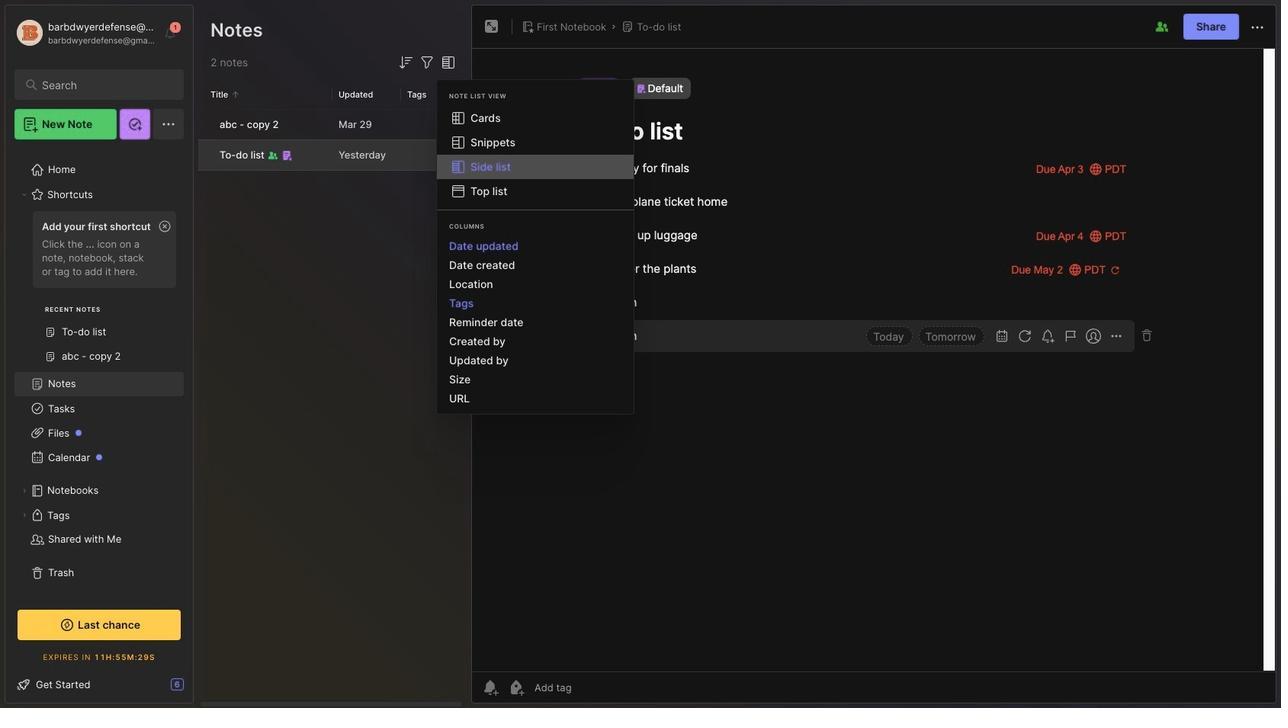 Task type: locate. For each thing, give the bounding box(es) containing it.
1 dropdown list menu from the top
[[437, 106, 634, 204]]

Sort options field
[[397, 53, 415, 72]]

tree
[[5, 149, 193, 595]]

View options field
[[436, 53, 458, 72]]

click to collapse image
[[193, 680, 204, 699]]

group inside main element
[[14, 207, 184, 378]]

1 vertical spatial cell
[[198, 140, 211, 170]]

2 cell from the top
[[198, 140, 211, 170]]

add tag image
[[507, 679, 526, 697]]

dropdown list menu
[[437, 106, 634, 204], [437, 236, 634, 408]]

cell
[[198, 110, 211, 140], [198, 140, 211, 170]]

0 vertical spatial dropdown list menu
[[437, 106, 634, 204]]

group
[[14, 207, 184, 378]]

0 vertical spatial cell
[[198, 110, 211, 140]]

tree inside main element
[[5, 149, 193, 595]]

menu item
[[437, 155, 634, 179]]

row group
[[198, 110, 470, 172]]

1 vertical spatial dropdown list menu
[[437, 236, 634, 408]]

None search field
[[42, 76, 170, 94]]

Help and Learning task checklist field
[[5, 673, 193, 697]]

More actions field
[[1249, 17, 1267, 36]]

Account field
[[14, 18, 156, 48]]

main element
[[0, 0, 198, 709]]

expand tags image
[[20, 511, 29, 520]]

note window element
[[471, 5, 1277, 708]]



Task type: describe. For each thing, give the bounding box(es) containing it.
Note Editor text field
[[472, 48, 1276, 672]]

1 cell from the top
[[198, 110, 211, 140]]

Search text field
[[42, 78, 170, 92]]

Add filters field
[[418, 53, 436, 72]]

expand notebooks image
[[20, 487, 29, 496]]

expand note image
[[483, 18, 501, 36]]

add a reminder image
[[481, 679, 500, 697]]

Add tag field
[[533, 681, 648, 695]]

2 dropdown list menu from the top
[[437, 236, 634, 408]]

more actions image
[[1249, 18, 1267, 36]]

add filters image
[[418, 53, 436, 72]]

none search field inside main element
[[42, 76, 170, 94]]



Task type: vqa. For each thing, say whether or not it's contained in the screenshot.
"add filters" FIELD
yes



